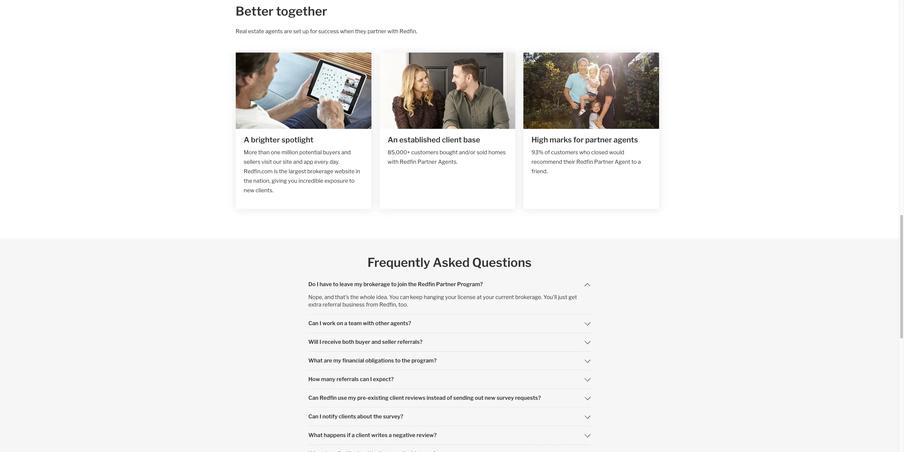 Task type: locate. For each thing, give the bounding box(es) containing it.
redfin left use
[[320, 395, 337, 402]]

1 vertical spatial partner
[[586, 135, 612, 144]]

can for can redfin use my pre-existing client reviews instead of sending out new survey requests?
[[309, 395, 319, 402]]

1 horizontal spatial partner
[[586, 135, 612, 144]]

are left set
[[284, 28, 292, 35]]

join
[[398, 281, 407, 288]]

can inside nope, and that's the whole idea. you can keep hanging your license at your current brokerage. you'll just get extra referral business from redfin, too.
[[400, 294, 409, 301]]

sellers
[[244, 159, 260, 165]]

new right out
[[485, 395, 496, 402]]

customers inside 85,000+ customers bought and/or sold homes with redfin partner agents.
[[412, 149, 439, 156]]

i left notify
[[320, 414, 322, 420]]

1 vertical spatial my
[[333, 358, 341, 364]]

and up the referral at the left bottom of the page
[[325, 294, 334, 301]]

0 horizontal spatial your
[[446, 294, 457, 301]]

i right the will
[[320, 339, 321, 346]]

85,000+ customers bought and/or sold homes with redfin partner agents.
[[388, 149, 506, 165]]

1 horizontal spatial of
[[545, 149, 550, 156]]

1 vertical spatial with
[[388, 159, 399, 165]]

notify
[[323, 414, 338, 420]]

customers up their
[[551, 149, 579, 156]]

who
[[580, 149, 590, 156]]

a right agent
[[638, 159, 641, 165]]

0 vertical spatial partner
[[368, 28, 387, 35]]

frequently
[[368, 255, 430, 270]]

referrals
[[337, 376, 359, 383]]

0 horizontal spatial client
[[356, 432, 370, 439]]

extra
[[309, 302, 322, 308]]

man and woman preparing food in a modern kitchen image
[[380, 53, 516, 129]]

can i work on a team with other agents?
[[309, 320, 411, 327]]

2 can from the top
[[309, 395, 319, 402]]

1 vertical spatial what
[[309, 432, 323, 439]]

redfin inside 85,000+ customers bought and/or sold homes with redfin partner agents.
[[400, 159, 417, 165]]

redfin inside the 93% of customers who closed would recommend their redfin partner agent to a friend.
[[577, 159, 593, 165]]

partner
[[368, 28, 387, 35], [586, 135, 612, 144]]

seller
[[382, 339, 397, 346]]

redfin
[[400, 159, 417, 165], [577, 159, 593, 165], [418, 281, 435, 288], [320, 395, 337, 402]]

1 your from the left
[[446, 294, 457, 301]]

to inside more than one million potential buyers and sellers visit our site and app every day. redfin.com is the largest brokerage website in the nation, giving you incredible exposure to new clients.
[[349, 178, 355, 184]]

can down how
[[309, 395, 319, 402]]

sold
[[477, 149, 488, 156]]

of up recommend
[[545, 149, 550, 156]]

client right if
[[356, 432, 370, 439]]

partner
[[418, 159, 437, 165], [595, 159, 614, 165], [436, 281, 456, 288]]

1 horizontal spatial can
[[400, 294, 409, 301]]

what up how
[[309, 358, 323, 364]]

what happens if a client writes a negative review?
[[309, 432, 437, 439]]

how many referrals can i expect?
[[309, 376, 394, 383]]

for right up
[[310, 28, 317, 35]]

0 horizontal spatial of
[[447, 395, 452, 402]]

partner right they
[[368, 28, 387, 35]]

0 vertical spatial of
[[545, 149, 550, 156]]

1 horizontal spatial brokerage
[[364, 281, 390, 288]]

your right 'at'
[[483, 294, 495, 301]]

what
[[309, 358, 323, 364], [309, 432, 323, 439]]

i left work
[[320, 320, 322, 327]]

1 horizontal spatial are
[[324, 358, 332, 364]]

0 vertical spatial for
[[310, 28, 317, 35]]

of inside the 93% of customers who closed would recommend their redfin partner agent to a friend.
[[545, 149, 550, 156]]

can right referrals
[[360, 376, 369, 383]]

partner up nope, and that's the whole idea. you can keep hanging your license at your current brokerage. you'll just get extra referral business from redfin, too.
[[436, 281, 456, 288]]

1 horizontal spatial your
[[483, 294, 495, 301]]

frequently asked questions
[[368, 255, 532, 270]]

your
[[446, 294, 457, 301], [483, 294, 495, 301]]

together
[[276, 4, 327, 19]]

agents up would
[[614, 135, 638, 144]]

1 vertical spatial for
[[574, 135, 584, 144]]

to left join in the bottom left of the page
[[391, 281, 397, 288]]

2 vertical spatial with
[[363, 320, 374, 327]]

partner down closed
[[595, 159, 614, 165]]

brokerage up idea. on the left
[[364, 281, 390, 288]]

estate
[[248, 28, 264, 35]]

giving
[[272, 178, 287, 184]]

0 vertical spatial what
[[309, 358, 323, 364]]

2 what from the top
[[309, 432, 323, 439]]

on
[[337, 320, 343, 327]]

2 customers from the left
[[551, 149, 579, 156]]

1 vertical spatial agents
[[614, 135, 638, 144]]

can for can i notify clients about the survey?
[[309, 414, 319, 420]]

receive
[[322, 339, 341, 346]]

0 horizontal spatial brokerage
[[308, 168, 334, 175]]

redfin down who
[[577, 159, 593, 165]]

93%
[[532, 149, 544, 156]]

every
[[315, 159, 329, 165]]

0 vertical spatial can
[[309, 320, 319, 327]]

of right instead
[[447, 395, 452, 402]]

are up many
[[324, 358, 332, 364]]

customers down established
[[412, 149, 439, 156]]

for
[[310, 28, 317, 35], [574, 135, 584, 144]]

with inside 85,000+ customers bought and/or sold homes with redfin partner agents.
[[388, 159, 399, 165]]

to right agent
[[632, 159, 637, 165]]

what are my financial obligations to the program?
[[309, 358, 437, 364]]

site
[[283, 159, 292, 165]]

brokerage down every
[[308, 168, 334, 175]]

i
[[317, 281, 319, 288], [320, 320, 322, 327], [320, 339, 321, 346], [370, 376, 372, 383], [320, 414, 322, 420]]

expect?
[[373, 376, 394, 383]]

to inside the 93% of customers who closed would recommend their redfin partner agent to a friend.
[[632, 159, 637, 165]]

1 customers from the left
[[412, 149, 439, 156]]

i left expect?
[[370, 376, 372, 383]]

client up bought
[[442, 135, 462, 144]]

my right leave
[[355, 281, 363, 288]]

my right use
[[348, 395, 356, 402]]

do i have to leave my brokerage to join the redfin partner program?
[[309, 281, 483, 288]]

buyer
[[356, 339, 371, 346]]

brokerage
[[308, 168, 334, 175], [364, 281, 390, 288]]

can
[[400, 294, 409, 301], [360, 376, 369, 383]]

0 vertical spatial client
[[442, 135, 462, 144]]

team
[[349, 320, 362, 327]]

0 horizontal spatial customers
[[412, 149, 439, 156]]

0 vertical spatial new
[[244, 187, 255, 194]]

the left program? at left
[[402, 358, 411, 364]]

2 vertical spatial client
[[356, 432, 370, 439]]

1 can from the top
[[309, 320, 319, 327]]

redfin down 85,000+
[[400, 159, 417, 165]]

my left the financial
[[333, 358, 341, 364]]

the right about
[[374, 414, 382, 420]]

1 vertical spatial can
[[360, 376, 369, 383]]

0 horizontal spatial partner
[[368, 28, 387, 35]]

what for what are my financial obligations to the program?
[[309, 358, 323, 364]]

in
[[356, 168, 360, 175]]

2 your from the left
[[483, 294, 495, 301]]

review?
[[417, 432, 437, 439]]

how
[[309, 376, 320, 383]]

1 horizontal spatial new
[[485, 395, 496, 402]]

to right have
[[333, 281, 339, 288]]

closed
[[592, 149, 608, 156]]

1 horizontal spatial customers
[[551, 149, 579, 156]]

1 vertical spatial can
[[309, 395, 319, 402]]

agents right estate
[[266, 28, 283, 35]]

redfin.
[[400, 28, 418, 35]]

nation,
[[254, 178, 271, 184]]

of
[[545, 149, 550, 156], [447, 395, 452, 402]]

business
[[343, 302, 365, 308]]

with left redfin.
[[388, 28, 399, 35]]

i for have
[[317, 281, 319, 288]]

you
[[288, 178, 298, 184]]

i right do
[[317, 281, 319, 288]]

with down 85,000+
[[388, 159, 399, 165]]

0 horizontal spatial agents
[[266, 28, 283, 35]]

out
[[475, 395, 484, 402]]

and left seller
[[372, 339, 381, 346]]

new left clients. on the top
[[244, 187, 255, 194]]

a
[[638, 159, 641, 165], [344, 320, 348, 327], [352, 432, 355, 439], [389, 432, 392, 439]]

than
[[258, 149, 270, 156]]

buyers
[[323, 149, 340, 156]]

asked
[[433, 255, 470, 270]]

1 vertical spatial new
[[485, 395, 496, 402]]

can up too.
[[400, 294, 409, 301]]

website
[[335, 168, 355, 175]]

and inside nope, and that's the whole idea. you can keep hanging your license at your current brokerage. you'll just get extra referral business from redfin, too.
[[325, 294, 334, 301]]

0 horizontal spatial can
[[360, 376, 369, 383]]

85,000+
[[388, 149, 410, 156]]

0 horizontal spatial are
[[284, 28, 292, 35]]

1 what from the top
[[309, 358, 323, 364]]

other
[[376, 320, 390, 327]]

your left license
[[446, 294, 457, 301]]

new
[[244, 187, 255, 194], [485, 395, 496, 402]]

to down website
[[349, 178, 355, 184]]

visit
[[262, 159, 272, 165]]

1 vertical spatial client
[[390, 395, 404, 402]]

real estate agents are set up for success when they partner with redfin.
[[236, 28, 418, 35]]

customers
[[412, 149, 439, 156], [551, 149, 579, 156]]

1 horizontal spatial client
[[390, 395, 404, 402]]

largest
[[289, 168, 306, 175]]

for up who
[[574, 135, 584, 144]]

client left 'reviews'
[[390, 395, 404, 402]]

1 vertical spatial are
[[324, 358, 332, 364]]

agent
[[615, 159, 631, 165]]

what left happens
[[309, 432, 323, 439]]

and right buyers
[[342, 149, 351, 156]]

2 vertical spatial can
[[309, 414, 319, 420]]

do
[[309, 281, 316, 288]]

up
[[303, 28, 309, 35]]

have
[[320, 281, 332, 288]]

living room furnished with mid-century style furniture and decor image
[[524, 53, 659, 129]]

a right if
[[352, 432, 355, 439]]

requests?
[[515, 395, 541, 402]]

1 horizontal spatial agents
[[614, 135, 638, 144]]

to
[[632, 159, 637, 165], [349, 178, 355, 184], [333, 281, 339, 288], [391, 281, 397, 288], [395, 358, 401, 364]]

1 vertical spatial of
[[447, 395, 452, 402]]

one
[[271, 149, 281, 156]]

the down redfin.com
[[244, 178, 252, 184]]

0 vertical spatial can
[[400, 294, 409, 301]]

can left notify
[[309, 414, 319, 420]]

partner up closed
[[586, 135, 612, 144]]

with for 85,000+ customers bought and/or sold homes with redfin partner agents.
[[388, 159, 399, 165]]

and up largest
[[293, 159, 303, 165]]

can left work
[[309, 320, 319, 327]]

0 vertical spatial agents
[[266, 28, 283, 35]]

0 vertical spatial my
[[355, 281, 363, 288]]

3 can from the top
[[309, 414, 319, 420]]

0 horizontal spatial new
[[244, 187, 255, 194]]

the up business on the left bottom of page
[[351, 294, 359, 301]]

0 vertical spatial brokerage
[[308, 168, 334, 175]]

with right team
[[363, 320, 374, 327]]

partner left agents.
[[418, 159, 437, 165]]



Task type: vqa. For each thing, say whether or not it's contained in the screenshot.
REFERRALS?
yes



Task type: describe. For each thing, give the bounding box(es) containing it.
will i receive both buyer and seller referrals?
[[309, 339, 423, 346]]

idea.
[[376, 294, 388, 301]]

can for can i work on a team with other agents?
[[309, 320, 319, 327]]

an
[[388, 135, 398, 144]]

referral
[[323, 302, 341, 308]]

that's
[[335, 294, 349, 301]]

spotlight
[[282, 135, 314, 144]]

instead
[[427, 395, 446, 402]]

clients
[[339, 414, 356, 420]]

high
[[532, 135, 548, 144]]

a
[[244, 135, 250, 144]]

and/or
[[459, 149, 476, 156]]

nope, and that's the whole idea. you can keep hanging your license at your current brokerage. you'll just get extra referral business from redfin, too.
[[309, 294, 577, 308]]

existing
[[368, 395, 389, 402]]

a inside the 93% of customers who closed would recommend their redfin partner agent to a friend.
[[638, 159, 641, 165]]

with for can i work on a team with other agents?
[[363, 320, 374, 327]]

new inside more than one million potential buyers and sellers visit our site and app every day. redfin.com is the largest brokerage website in the nation, giving you incredible exposure to new clients.
[[244, 187, 255, 194]]

2 vertical spatial my
[[348, 395, 356, 402]]

better together
[[236, 4, 327, 19]]

set
[[293, 28, 301, 35]]

an established client base
[[388, 135, 481, 144]]

too.
[[399, 302, 408, 308]]

1 vertical spatial brokerage
[[364, 281, 390, 288]]

brokerage inside more than one million potential buyers and sellers visit our site and app every day. redfin.com is the largest brokerage website in the nation, giving you incredible exposure to new clients.
[[308, 168, 334, 175]]

brighter
[[251, 135, 280, 144]]

a right on in the left of the page
[[344, 320, 348, 327]]

can redfin use my pre-existing client reviews instead of sending out new survey requests?
[[309, 395, 541, 402]]

potential
[[299, 149, 322, 156]]

recommend
[[532, 159, 563, 165]]

clients.
[[256, 187, 274, 194]]

both
[[343, 339, 355, 346]]

high marks for partner agents link
[[532, 134, 651, 145]]

pre-
[[358, 395, 368, 402]]

the right join in the bottom left of the page
[[408, 281, 417, 288]]

work
[[323, 320, 336, 327]]

marks
[[550, 135, 572, 144]]

more
[[244, 149, 257, 156]]

our
[[273, 159, 282, 165]]

i for work
[[320, 320, 322, 327]]

redfin up hanging
[[418, 281, 435, 288]]

person looking at a home on a tablet image
[[236, 53, 372, 129]]

high marks for partner agents
[[532, 135, 638, 144]]

0 vertical spatial are
[[284, 28, 292, 35]]

2 horizontal spatial client
[[442, 135, 462, 144]]

from
[[366, 302, 378, 308]]

use
[[338, 395, 347, 402]]

partner inside 85,000+ customers bought and/or sold homes with redfin partner agents.
[[418, 159, 437, 165]]

1 horizontal spatial for
[[574, 135, 584, 144]]

obligations
[[366, 358, 394, 364]]

about
[[357, 414, 372, 420]]

is
[[274, 168, 278, 175]]

happens
[[324, 432, 346, 439]]

writes
[[372, 432, 388, 439]]

you
[[389, 294, 399, 301]]

you'll
[[544, 294, 557, 301]]

customers inside the 93% of customers who closed would recommend their redfin partner agent to a friend.
[[551, 149, 579, 156]]

would
[[609, 149, 625, 156]]

redfin.com
[[244, 168, 273, 175]]

homes
[[489, 149, 506, 156]]

keep
[[410, 294, 423, 301]]

a brighter spotlight
[[244, 135, 314, 144]]

the right is
[[279, 168, 288, 175]]

questions
[[473, 255, 532, 270]]

survey?
[[383, 414, 404, 420]]

the inside nope, and that's the whole idea. you can keep hanging your license at your current brokerage. you'll just get extra referral business from redfin, too.
[[351, 294, 359, 301]]

app
[[304, 159, 313, 165]]

just
[[558, 294, 568, 301]]

get
[[569, 294, 577, 301]]

agents.
[[438, 159, 458, 165]]

i for notify
[[320, 414, 322, 420]]

can i notify clients about the survey?
[[309, 414, 404, 420]]

i for receive
[[320, 339, 321, 346]]

established
[[400, 135, 441, 144]]

0 horizontal spatial for
[[310, 28, 317, 35]]

if
[[347, 432, 351, 439]]

redfin,
[[380, 302, 397, 308]]

current
[[496, 294, 514, 301]]

license
[[458, 294, 476, 301]]

sending
[[454, 395, 474, 402]]

negative
[[393, 432, 416, 439]]

what for what happens if a client writes a negative review?
[[309, 432, 323, 439]]

their
[[564, 159, 576, 165]]

friend.
[[532, 168, 548, 175]]

they
[[355, 28, 367, 35]]

will
[[309, 339, 319, 346]]

a right the writes
[[389, 432, 392, 439]]

a brighter spotlight link
[[244, 134, 363, 145]]

bought
[[440, 149, 458, 156]]

real
[[236, 28, 247, 35]]

many
[[321, 376, 336, 383]]

0 vertical spatial with
[[388, 28, 399, 35]]

to right obligations
[[395, 358, 401, 364]]

agents?
[[391, 320, 411, 327]]

million
[[282, 149, 298, 156]]

survey
[[497, 395, 514, 402]]

day.
[[330, 159, 340, 165]]

incredible
[[299, 178, 324, 184]]

hanging
[[424, 294, 444, 301]]

partner inside the 93% of customers who closed would recommend their redfin partner agent to a friend.
[[595, 159, 614, 165]]

base
[[464, 135, 481, 144]]



